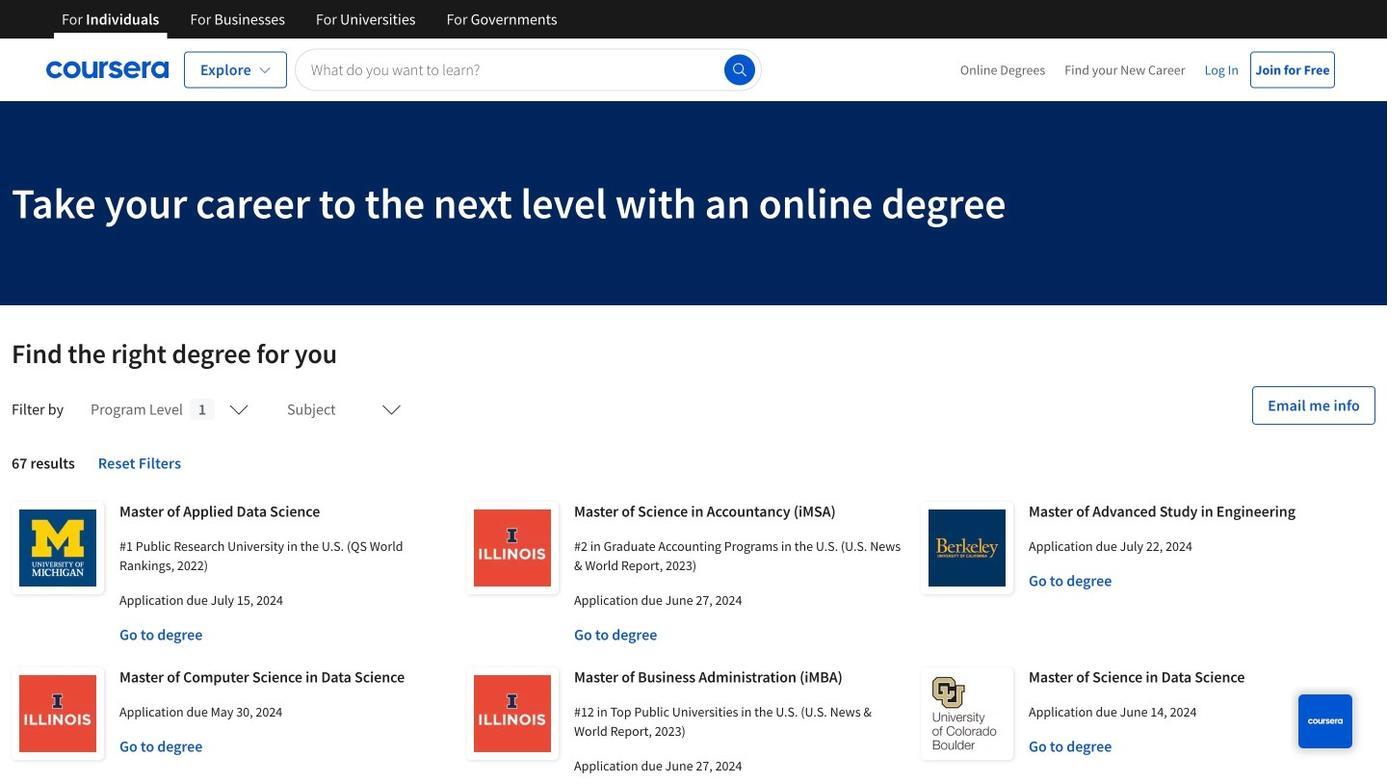 Task type: vqa. For each thing, say whether or not it's contained in the screenshot.
university of illinois at urbana-champaign image
yes



Task type: locate. For each thing, give the bounding box(es) containing it.
university of illinois at urbana-champaign image
[[466, 502, 559, 594], [12, 667, 104, 760], [466, 667, 559, 760]]

None search field
[[295, 49, 762, 91]]

What do you want to learn? text field
[[295, 49, 762, 91]]



Task type: describe. For each thing, give the bounding box(es) containing it.
university of michigan image
[[12, 502, 104, 594]]

coursera image
[[46, 54, 169, 85]]

university of colorado boulder image
[[921, 667, 1013, 760]]

banner navigation
[[46, 0, 573, 39]]

university of california, berkeley image
[[921, 502, 1013, 594]]



